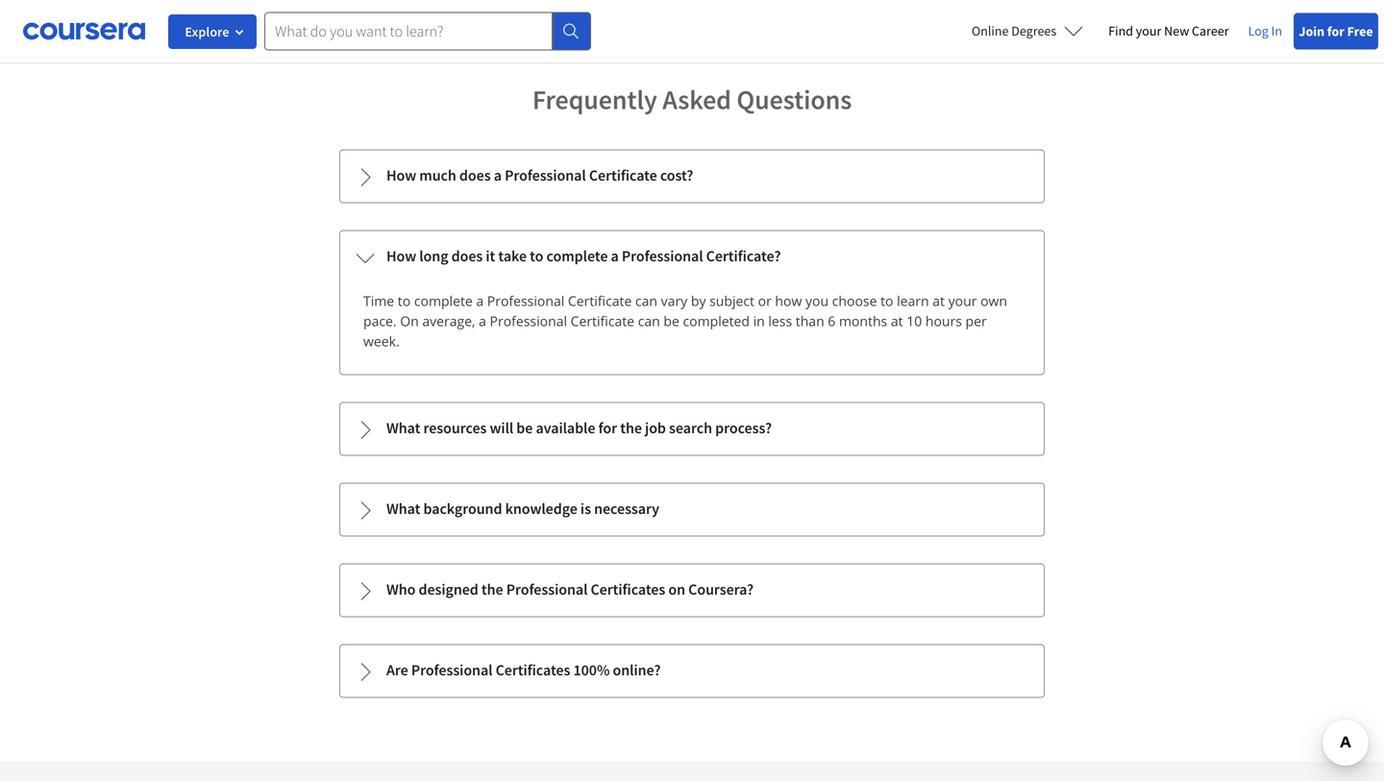 Task type: locate. For each thing, give the bounding box(es) containing it.
does
[[459, 166, 491, 185], [451, 246, 483, 266]]

what left resources at left
[[386, 419, 420, 438]]

week.
[[363, 332, 400, 350]]

footer
[[0, 762, 1384, 781]]

2 vertical spatial certificate
[[571, 312, 634, 330]]

average,
[[422, 312, 475, 330]]

0 vertical spatial for
[[1327, 23, 1345, 40]]

subject
[[709, 292, 754, 310]]

completed
[[683, 312, 750, 330]]

what left the background
[[386, 499, 420, 518]]

join for free
[[1299, 23, 1373, 40]]

for
[[1327, 23, 1345, 40], [598, 419, 617, 438]]

be
[[664, 312, 679, 330], [516, 419, 533, 438]]

degrees
[[1011, 22, 1057, 39]]

be inside dropdown button
[[516, 419, 533, 438]]

explore button
[[168, 14, 257, 49]]

are professional certificates 100% online?
[[386, 661, 661, 680]]

1 what from the top
[[386, 419, 420, 438]]

for right "available"
[[598, 419, 617, 438]]

1 vertical spatial certificates
[[496, 661, 570, 680]]

1 vertical spatial be
[[516, 419, 533, 438]]

0 vertical spatial certificates
[[591, 580, 665, 599]]

1 vertical spatial how
[[386, 246, 416, 266]]

how left much
[[386, 166, 416, 185]]

cost?
[[660, 166, 693, 185]]

1 horizontal spatial be
[[664, 312, 679, 330]]

1 horizontal spatial certificates
[[591, 580, 665, 599]]

1 vertical spatial at
[[891, 312, 903, 330]]

0 vertical spatial the
[[620, 419, 642, 438]]

how
[[386, 166, 416, 185], [386, 246, 416, 266]]

1 vertical spatial what
[[386, 499, 420, 518]]

at up hours at the right of page
[[933, 292, 945, 310]]

search
[[669, 419, 712, 438]]

does inside dropdown button
[[451, 246, 483, 266]]

what background knowledge is necessary button
[[340, 484, 1044, 536]]

at left 10
[[891, 312, 903, 330]]

you
[[805, 292, 829, 310]]

a inside dropdown button
[[494, 166, 502, 185]]

will
[[490, 419, 513, 438]]

can
[[635, 292, 657, 310], [638, 312, 660, 330]]

in
[[753, 312, 765, 330]]

0 vertical spatial be
[[664, 312, 679, 330]]

0 vertical spatial does
[[459, 166, 491, 185]]

your inside find your new career link
[[1136, 22, 1161, 39]]

be right will
[[516, 419, 533, 438]]

professional
[[505, 166, 586, 185], [622, 246, 703, 266], [487, 292, 564, 310], [490, 312, 567, 330], [506, 580, 588, 599], [411, 661, 493, 680]]

what
[[386, 419, 420, 438], [386, 499, 420, 518]]

for right the join
[[1327, 23, 1345, 40]]

who designed the professional certificates on coursera? button
[[340, 565, 1044, 617]]

0 horizontal spatial complete
[[414, 292, 473, 310]]

your
[[1136, 22, 1161, 39], [948, 292, 977, 310]]

1 how from the top
[[386, 166, 416, 185]]

1 horizontal spatial for
[[1327, 23, 1345, 40]]

1 vertical spatial for
[[598, 419, 617, 438]]

take
[[498, 246, 527, 266]]

certificates left on
[[591, 580, 665, 599]]

certificates
[[591, 580, 665, 599], [496, 661, 570, 680]]

the
[[620, 419, 642, 438], [481, 580, 503, 599]]

10
[[907, 312, 922, 330]]

is
[[580, 499, 591, 518]]

how much does a professional certificate cost?
[[386, 166, 693, 185]]

log
[[1248, 22, 1269, 39]]

the left job
[[620, 419, 642, 438]]

hours
[[925, 312, 962, 330]]

are
[[386, 661, 408, 680]]

None search field
[[264, 12, 591, 50]]

0 horizontal spatial be
[[516, 419, 533, 438]]

how left the long
[[386, 246, 416, 266]]

process?
[[715, 419, 772, 438]]

0 vertical spatial complete
[[546, 246, 608, 266]]

1 horizontal spatial your
[[1136, 22, 1161, 39]]

free
[[1347, 23, 1373, 40]]

1 vertical spatial certificate
[[568, 292, 632, 310]]

background
[[423, 499, 502, 518]]

0 vertical spatial what
[[386, 419, 420, 438]]

how for how much does a professional certificate cost?
[[386, 166, 416, 185]]

1 horizontal spatial complete
[[546, 246, 608, 266]]

0 horizontal spatial for
[[598, 419, 617, 438]]

0 horizontal spatial the
[[481, 580, 503, 599]]

complete right take
[[546, 246, 608, 266]]

the inside dropdown button
[[620, 419, 642, 438]]

long
[[419, 246, 448, 266]]

2 how from the top
[[386, 246, 416, 266]]

0 horizontal spatial certificates
[[496, 661, 570, 680]]

choose
[[832, 292, 877, 310]]

complete
[[546, 246, 608, 266], [414, 292, 473, 310]]

complete inside how long does it take to complete a professional certificate? dropdown button
[[546, 246, 608, 266]]

how long does it take to complete a professional certificate?
[[386, 246, 781, 266]]

0 vertical spatial at
[[933, 292, 945, 310]]

the right designed
[[481, 580, 503, 599]]

1 horizontal spatial the
[[620, 419, 642, 438]]

explore
[[185, 23, 229, 40]]

0 vertical spatial your
[[1136, 22, 1161, 39]]

find your new career link
[[1099, 19, 1239, 43]]

0 vertical spatial certificate
[[589, 166, 657, 185]]

certificate
[[589, 166, 657, 185], [568, 292, 632, 310], [571, 312, 634, 330]]

can left completed
[[638, 312, 660, 330]]

to left learn
[[880, 292, 893, 310]]

are professional certificates 100% online? button
[[340, 645, 1044, 697]]

log in
[[1248, 22, 1282, 39]]

be down 'vary'
[[664, 312, 679, 330]]

to inside dropdown button
[[530, 246, 543, 266]]

than
[[796, 312, 824, 330]]

join
[[1299, 23, 1325, 40]]

your up per on the right
[[948, 292, 977, 310]]

certificates left 100%
[[496, 661, 570, 680]]

1 horizontal spatial to
[[530, 246, 543, 266]]

professional inside dropdown button
[[505, 166, 586, 185]]

2 what from the top
[[386, 499, 420, 518]]

coursera image
[[23, 16, 145, 46]]

1 vertical spatial your
[[948, 292, 977, 310]]

how inside how long does it take to complete a professional certificate? dropdown button
[[386, 246, 416, 266]]

certificates inside 'dropdown button'
[[591, 580, 665, 599]]

to right take
[[530, 246, 543, 266]]

how inside how much does a professional certificate cost? dropdown button
[[386, 166, 416, 185]]

1 horizontal spatial at
[[933, 292, 945, 310]]

1 vertical spatial the
[[481, 580, 503, 599]]

to
[[530, 246, 543, 266], [398, 292, 411, 310], [880, 292, 893, 310]]

does right much
[[459, 166, 491, 185]]

complete up average,
[[414, 292, 473, 310]]

certificate for cost?
[[589, 166, 657, 185]]

questions
[[737, 83, 852, 116]]

online?
[[613, 661, 661, 680]]

can left 'vary'
[[635, 292, 657, 310]]

at
[[933, 292, 945, 310], [891, 312, 903, 330]]

does left it
[[451, 246, 483, 266]]

0 horizontal spatial your
[[948, 292, 977, 310]]

to up on
[[398, 292, 411, 310]]

a
[[494, 166, 502, 185], [611, 246, 619, 266], [476, 292, 484, 310], [479, 312, 486, 330]]

who
[[386, 580, 416, 599]]

0 vertical spatial how
[[386, 166, 416, 185]]

1 vertical spatial complete
[[414, 292, 473, 310]]

your right find
[[1136, 22, 1161, 39]]

certificate inside dropdown button
[[589, 166, 657, 185]]

in
[[1271, 22, 1282, 39]]

1 vertical spatial does
[[451, 246, 483, 266]]

knowledge
[[505, 499, 577, 518]]

online
[[972, 22, 1009, 39]]

does inside dropdown button
[[459, 166, 491, 185]]

100%
[[573, 661, 610, 680]]

does for long
[[451, 246, 483, 266]]



Task type: vqa. For each thing, say whether or not it's contained in the screenshot.
ENGLISH button
no



Task type: describe. For each thing, give the bounding box(es) containing it.
months
[[839, 312, 887, 330]]

it
[[486, 246, 495, 266]]

online degrees button
[[956, 10, 1099, 52]]

time
[[363, 292, 394, 310]]

What do you want to learn? text field
[[264, 12, 553, 50]]

find
[[1108, 22, 1133, 39]]

frequently
[[532, 83, 657, 116]]

or
[[758, 292, 772, 310]]

what for what background knowledge is necessary
[[386, 499, 420, 518]]

asked
[[662, 83, 731, 116]]

by
[[691, 292, 706, 310]]

certificates inside dropdown button
[[496, 661, 570, 680]]

resources
[[423, 419, 487, 438]]

be inside time to complete a professional certificate can vary by subject or how you choose to learn at your own pace. on average, a professional certificate can be completed in less than 6 months at 10 hours per week.
[[664, 312, 679, 330]]

less
[[768, 312, 792, 330]]

how long does it take to complete a professional certificate? button
[[340, 231, 1044, 283]]

0 horizontal spatial to
[[398, 292, 411, 310]]

professional inside 'dropdown button'
[[506, 580, 588, 599]]

online degrees
[[972, 22, 1057, 39]]

how for how long does it take to complete a professional certificate?
[[386, 246, 416, 266]]

designed
[[419, 580, 478, 599]]

learn
[[897, 292, 929, 310]]

on
[[400, 312, 419, 330]]

new
[[1164, 22, 1189, 39]]

who designed the professional certificates on coursera?
[[386, 580, 754, 599]]

what resources will be available for the job search process? button
[[340, 403, 1044, 455]]

find your new career
[[1108, 22, 1229, 39]]

pace.
[[363, 312, 397, 330]]

what resources will be available for the job search process?
[[386, 419, 772, 438]]

for inside dropdown button
[[598, 419, 617, 438]]

on
[[668, 580, 685, 599]]

time to complete a professional certificate can vary by subject or how you choose to learn at your own pace. on average, a professional certificate can be completed in less than 6 months at 10 hours per week.
[[363, 292, 1007, 350]]

certificate for can
[[568, 292, 632, 310]]

much
[[419, 166, 456, 185]]

own
[[980, 292, 1007, 310]]

what for what resources will be available for the job search process?
[[386, 419, 420, 438]]

what background knowledge is necessary
[[386, 499, 659, 518]]

does for much
[[459, 166, 491, 185]]

a inside dropdown button
[[611, 246, 619, 266]]

your inside time to complete a professional certificate can vary by subject or how you choose to learn at your own pace. on average, a professional certificate can be completed in less than 6 months at 10 hours per week.
[[948, 292, 977, 310]]

2 horizontal spatial to
[[880, 292, 893, 310]]

6
[[828, 312, 836, 330]]

vary
[[661, 292, 687, 310]]

how
[[775, 292, 802, 310]]

per
[[966, 312, 987, 330]]

log in link
[[1239, 19, 1292, 42]]

necessary
[[594, 499, 659, 518]]

career
[[1192, 22, 1229, 39]]

frequently asked questions
[[532, 83, 852, 116]]

join for free link
[[1294, 13, 1378, 49]]

0 vertical spatial can
[[635, 292, 657, 310]]

the inside 'dropdown button'
[[481, 580, 503, 599]]

complete inside time to complete a professional certificate can vary by subject or how you choose to learn at your own pace. on average, a professional certificate can be completed in less than 6 months at 10 hours per week.
[[414, 292, 473, 310]]

certificate?
[[706, 246, 781, 266]]

available
[[536, 419, 595, 438]]

coursera?
[[688, 580, 754, 599]]

job
[[645, 419, 666, 438]]

1 vertical spatial can
[[638, 312, 660, 330]]

how much does a professional certificate cost? button
[[340, 150, 1044, 202]]

0 horizontal spatial at
[[891, 312, 903, 330]]



